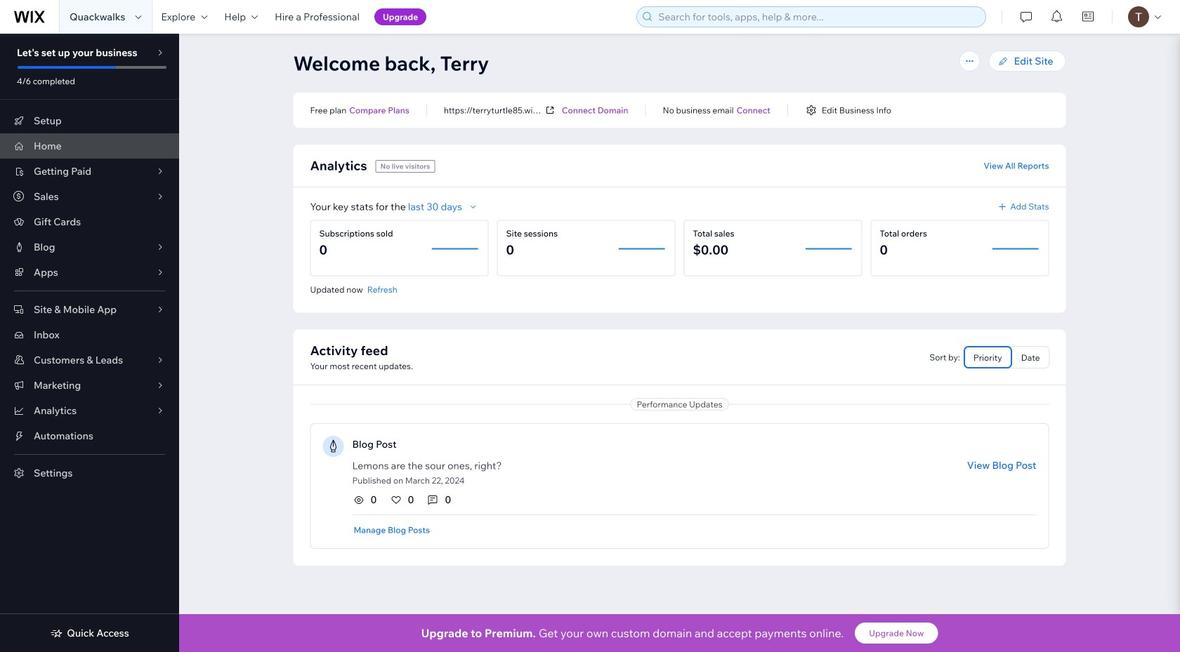 Task type: vqa. For each thing, say whether or not it's contained in the screenshot.
Sidebar 'element' at the left of page
yes



Task type: locate. For each thing, give the bounding box(es) containing it.
sidebar element
[[0, 34, 179, 653]]

Search for tools, apps, help & more... field
[[654, 7, 982, 27]]



